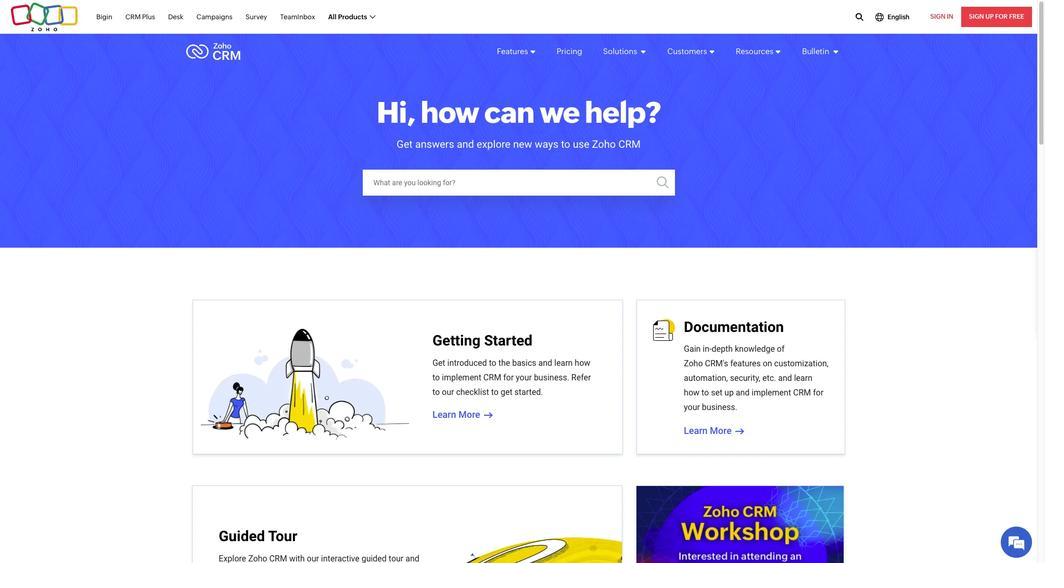 Task type: locate. For each thing, give the bounding box(es) containing it.
features
[[497, 47, 528, 56]]

bulletin link
[[802, 37, 839, 66]]

learn more
[[433, 409, 480, 420], [684, 425, 732, 436]]

1 vertical spatial learn
[[794, 373, 813, 383]]

get answers and explore new ways to use zoho crm
[[397, 138, 641, 150]]

for up get
[[503, 373, 514, 382]]

your
[[516, 373, 532, 382], [684, 402, 700, 412]]

0 horizontal spatial business.
[[534, 373, 569, 382]]

learn up refer
[[554, 358, 573, 368]]

get for get answers and explore new ways to use zoho crm
[[397, 138, 413, 150]]

learn more down the our
[[433, 409, 480, 420]]

crm down the
[[483, 373, 501, 382]]

learn
[[433, 409, 456, 420], [684, 425, 708, 436]]

1 horizontal spatial how
[[575, 358, 590, 368]]

features
[[730, 359, 761, 369]]

to left set
[[702, 388, 709, 398]]

0 horizontal spatial learn more link
[[433, 400, 492, 422]]

0 vertical spatial get
[[397, 138, 413, 150]]

for
[[503, 373, 514, 382], [813, 388, 824, 398]]

more down set
[[710, 425, 732, 436]]

zoho right use
[[592, 138, 616, 150]]

all products link
[[328, 7, 375, 27]]

2 vertical spatial how
[[684, 388, 700, 398]]

and left explore
[[457, 138, 474, 150]]

get left answers at left top
[[397, 138, 413, 150]]

0 vertical spatial learn
[[554, 358, 573, 368]]

and
[[457, 138, 474, 150], [538, 358, 552, 368], [778, 373, 792, 383], [736, 388, 750, 398]]

implement inside get introduced to the basics and learn how to implement crm for your business. refer to our checklist to get started.
[[442, 373, 481, 382]]

0 horizontal spatial learn more
[[433, 409, 480, 420]]

and right etc.
[[778, 373, 792, 383]]

1 vertical spatial implement
[[752, 388, 791, 398]]

get
[[397, 138, 413, 150], [433, 358, 445, 368]]

hi, how can we help?
[[377, 96, 661, 129]]

in
[[947, 13, 953, 20]]

0 horizontal spatial your
[[516, 373, 532, 382]]

1 horizontal spatial your
[[684, 402, 700, 412]]

1 vertical spatial business.
[[702, 402, 737, 412]]

1 vertical spatial get
[[433, 358, 445, 368]]

to left the our
[[433, 387, 440, 397]]

how down the automation,
[[684, 388, 700, 398]]

1 horizontal spatial learn
[[684, 425, 708, 436]]

how up refer
[[575, 358, 590, 368]]

crm
[[125, 13, 141, 21], [618, 138, 641, 150], [483, 373, 501, 382], [793, 388, 811, 398]]

business. inside the features on customization, automation, security, etc. and learn how to set up and implement crm for your business.
[[702, 402, 737, 412]]

customers
[[667, 47, 707, 56]]

your inside the features on customization, automation, security, etc. and learn how to set up and implement crm for your business.
[[684, 402, 700, 412]]

1 vertical spatial how
[[575, 358, 590, 368]]

get
[[501, 387, 513, 397]]

1 vertical spatial for
[[813, 388, 824, 398]]

1 horizontal spatial implement
[[752, 388, 791, 398]]

0 vertical spatial zoho
[[592, 138, 616, 150]]

crm down "help?"
[[618, 138, 641, 150]]

1 horizontal spatial for
[[813, 388, 824, 398]]

0 vertical spatial learn more link
[[433, 400, 492, 422]]

help?
[[585, 96, 661, 129]]

implement down etc.
[[752, 388, 791, 398]]

crm inside the features on customization, automation, security, etc. and learn how to set up and implement crm for your business.
[[793, 388, 811, 398]]

how inside get introduced to the basics and learn how to implement crm for your business. refer to our checklist to get started.
[[575, 358, 590, 368]]

0 horizontal spatial learn
[[554, 358, 573, 368]]

0 vertical spatial your
[[516, 373, 532, 382]]

free
[[1009, 13, 1024, 20]]

bigin
[[96, 13, 112, 21]]

your down basics
[[516, 373, 532, 382]]

to left the
[[489, 358, 496, 368]]

business.
[[534, 373, 569, 382], [702, 402, 737, 412]]

1 vertical spatial learn
[[684, 425, 708, 436]]

for down customization,
[[813, 388, 824, 398]]

get inside get introduced to the basics and learn how to implement crm for your business. refer to our checklist to get started.
[[433, 358, 445, 368]]

learn more down set
[[684, 425, 732, 436]]

1 horizontal spatial learn
[[794, 373, 813, 383]]

for inside the features on customization, automation, security, etc. and learn how to set up and implement crm for your business.
[[813, 388, 824, 398]]

zoho inside the gain in-depth knowledge of zoho crm's
[[684, 359, 703, 369]]

business. down set
[[702, 402, 737, 412]]

basics
[[512, 358, 536, 368]]

None button
[[657, 174, 671, 189]]

1 vertical spatial zoho
[[684, 359, 703, 369]]

on
[[763, 359, 772, 369]]

tour
[[268, 528, 297, 545]]

implement
[[442, 373, 481, 382], [752, 388, 791, 398]]

0 horizontal spatial get
[[397, 138, 413, 150]]

and right up
[[736, 388, 750, 398]]

0 vertical spatial for
[[503, 373, 514, 382]]

zoho
[[592, 138, 616, 150], [684, 359, 703, 369]]

solutions link
[[603, 37, 647, 66]]

1 horizontal spatial more
[[710, 425, 732, 436]]

answers
[[415, 138, 454, 150]]

0 horizontal spatial implement
[[442, 373, 481, 382]]

1 vertical spatial your
[[684, 402, 700, 412]]

1 horizontal spatial zoho
[[684, 359, 703, 369]]

0 vertical spatial more
[[459, 409, 480, 420]]

get left "introduced"
[[433, 358, 445, 368]]

1 horizontal spatial learn more
[[684, 425, 732, 436]]

how up answers at left top
[[421, 96, 479, 129]]

0 vertical spatial learn more
[[433, 409, 480, 420]]

and right basics
[[538, 358, 552, 368]]

set
[[711, 388, 723, 398]]

2 horizontal spatial how
[[684, 388, 700, 398]]

etc.
[[763, 373, 776, 383]]

0 horizontal spatial zoho
[[592, 138, 616, 150]]

0 vertical spatial business.
[[534, 373, 569, 382]]

more down "checklist"
[[459, 409, 480, 420]]

for
[[995, 13, 1008, 20]]

english
[[888, 13, 910, 21]]

learn
[[554, 358, 573, 368], [794, 373, 813, 383]]

0 horizontal spatial for
[[503, 373, 514, 382]]

1 horizontal spatial get
[[433, 358, 445, 368]]

crm down customization,
[[793, 388, 811, 398]]

0 vertical spatial implement
[[442, 373, 481, 382]]

desk link
[[168, 7, 184, 27]]

to inside the features on customization, automation, security, etc. and learn how to set up and implement crm for your business.
[[702, 388, 709, 398]]

business. inside get introduced to the basics and learn how to implement crm for your business. refer to our checklist to get started.
[[534, 373, 569, 382]]

What are you looking for? text field
[[363, 169, 675, 196]]

sign
[[930, 13, 946, 20]]

and inside get introduced to the basics and learn how to implement crm for your business. refer to our checklist to get started.
[[538, 358, 552, 368]]

campaigns link
[[197, 7, 233, 27]]

can
[[484, 96, 534, 129]]

we
[[540, 96, 580, 129]]

pricing
[[557, 47, 582, 56]]

learn down customization,
[[794, 373, 813, 383]]

0 vertical spatial how
[[421, 96, 479, 129]]

more
[[459, 409, 480, 420], [710, 425, 732, 436]]

learn more link down set
[[684, 424, 743, 438]]

0 horizontal spatial learn
[[433, 409, 456, 420]]

how
[[421, 96, 479, 129], [575, 358, 590, 368], [684, 388, 700, 398]]

all
[[328, 13, 337, 21]]

0 vertical spatial learn
[[433, 409, 456, 420]]

introduced
[[447, 358, 487, 368]]

to
[[561, 138, 570, 150], [489, 358, 496, 368], [433, 373, 440, 382], [433, 387, 440, 397], [491, 387, 499, 397], [702, 388, 709, 398]]

started.
[[515, 387, 543, 397]]

automation,
[[684, 373, 728, 383]]

1 horizontal spatial business.
[[702, 402, 737, 412]]

sign up for free link
[[961, 7, 1032, 27]]

of
[[777, 344, 785, 354]]

zoho down the gain
[[684, 359, 703, 369]]

sign in link
[[923, 7, 961, 27]]

learn more link
[[433, 400, 492, 422], [684, 424, 743, 438]]

campaigns
[[197, 13, 233, 21]]

crm inside get introduced to the basics and learn how to implement crm for your business. refer to our checklist to get started.
[[483, 373, 501, 382]]

teaminbox
[[280, 13, 315, 21]]

business. up 'started.'
[[534, 373, 569, 382]]

your down the automation,
[[684, 402, 700, 412]]

1 vertical spatial learn more
[[684, 425, 732, 436]]

your inside get introduced to the basics and learn how to implement crm for your business. refer to our checklist to get started.
[[516, 373, 532, 382]]

1 vertical spatial learn more link
[[684, 424, 743, 438]]

learn inside get introduced to the basics and learn how to implement crm for your business. refer to our checklist to get started.
[[554, 358, 573, 368]]

learn more link down "checklist"
[[433, 400, 492, 422]]

implement down "introduced"
[[442, 373, 481, 382]]



Task type: describe. For each thing, give the bounding box(es) containing it.
the
[[498, 358, 510, 368]]

getting
[[433, 332, 481, 349]]

ways
[[535, 138, 559, 150]]

pricing link
[[557, 37, 582, 66]]

checklist
[[456, 387, 489, 397]]

features link
[[497, 37, 536, 66]]

crm's
[[705, 359, 728, 369]]

documentation
[[684, 318, 784, 336]]

teaminbox link
[[280, 7, 315, 27]]

plus
[[142, 13, 155, 21]]

started
[[484, 332, 533, 349]]

learn for the rightmost learn more link
[[684, 425, 708, 436]]

resources link
[[736, 37, 781, 66]]

new
[[513, 138, 532, 150]]

implement inside the features on customization, automation, security, etc. and learn how to set up and implement crm for your business.
[[752, 388, 791, 398]]

for inside get introduced to the basics and learn how to implement crm for your business. refer to our checklist to get started.
[[503, 373, 514, 382]]

guided
[[219, 528, 265, 545]]

to down getting
[[433, 373, 440, 382]]

survey link
[[246, 7, 267, 27]]

1 horizontal spatial learn more link
[[684, 424, 743, 438]]

1 vertical spatial more
[[710, 425, 732, 436]]

gain
[[684, 344, 701, 354]]

survey
[[246, 13, 267, 21]]

crm plus link
[[125, 7, 155, 27]]

learn inside the features on customization, automation, security, etc. and learn how to set up and implement crm for your business.
[[794, 373, 813, 383]]

guided tour
[[219, 528, 297, 545]]

solutions
[[603, 47, 639, 56]]

to left get
[[491, 387, 499, 397]]

none button inside 'search results bar' element
[[657, 174, 671, 189]]

bulletin
[[802, 47, 831, 56]]

products
[[338, 13, 367, 21]]

getting started
[[433, 332, 533, 349]]

use
[[573, 138, 590, 150]]

sign in
[[930, 13, 953, 20]]

how inside the features on customization, automation, security, etc. and learn how to set up and implement crm for your business.
[[684, 388, 700, 398]]

desk
[[168, 13, 184, 21]]

get introduced to the basics and learn how to implement crm for your business. refer to our checklist to get started.
[[433, 358, 591, 397]]

gain in-depth knowledge of zoho crm's
[[684, 344, 785, 369]]

get for get introduced to the basics and learn how to implement crm for your business. refer to our checklist to get started.
[[433, 358, 445, 368]]

zoho crm logo image
[[186, 40, 241, 63]]

search results bar element
[[363, 169, 675, 196]]

hi,
[[377, 96, 416, 129]]

bigin link
[[96, 7, 112, 27]]

sign up for crm software | zoho crm image
[[201, 314, 409, 441]]

security,
[[730, 373, 760, 383]]

all products
[[328, 13, 367, 21]]

up
[[986, 13, 994, 20]]

to left use
[[561, 138, 570, 150]]

refer
[[571, 373, 591, 382]]

knowledge
[[735, 344, 775, 354]]

resources
[[736, 47, 774, 56]]

explore
[[477, 138, 511, 150]]

learn for learn more link to the top
[[433, 409, 456, 420]]

sign
[[969, 13, 984, 20]]

sign up for free
[[969, 13, 1024, 20]]

depth
[[712, 344, 733, 354]]

our
[[442, 387, 454, 397]]

in-
[[703, 344, 712, 354]]

features on customization, automation, security, etc. and learn how to set up and implement crm for your business.
[[684, 359, 829, 412]]

up
[[725, 388, 734, 398]]

crm plus
[[125, 13, 155, 21]]

customization,
[[774, 359, 829, 369]]

crm left plus
[[125, 13, 141, 21]]

0 horizontal spatial how
[[421, 96, 479, 129]]

0 horizontal spatial more
[[459, 409, 480, 420]]



Task type: vqa. For each thing, say whether or not it's contained in the screenshot.
"BRAND"
no



